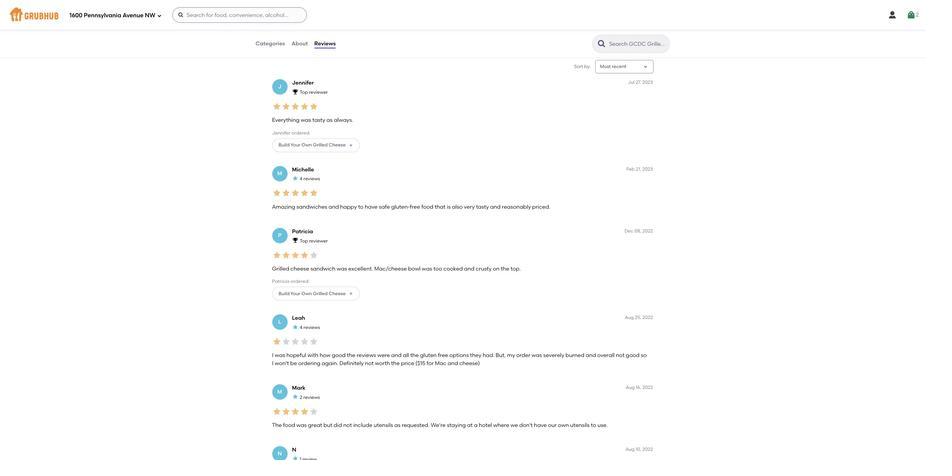 Task type: locate. For each thing, give the bounding box(es) containing it.
m
[[278, 170, 282, 177], [278, 388, 282, 395]]

sort
[[575, 64, 584, 69]]

burned
[[566, 352, 585, 359]]

0 horizontal spatial patricia
[[272, 279, 290, 284]]

dec 08, 2022
[[625, 228, 654, 234]]

reviews for leah
[[304, 325, 320, 330]]

Sort by: field
[[601, 63, 627, 70]]

0 vertical spatial cheese
[[329, 142, 346, 148]]

0 vertical spatial own
[[302, 142, 312, 148]]

build down jennifer ordered: on the top left of page
[[279, 142, 290, 148]]

as left requested.
[[395, 422, 401, 428]]

1 vertical spatial own
[[302, 291, 312, 296]]

2 2022 from the top
[[643, 315, 654, 320]]

3 2022 from the top
[[643, 385, 654, 390]]

0 vertical spatial build your own grilled cheese button
[[272, 138, 360, 152]]

as
[[327, 117, 333, 123], [395, 422, 401, 428]]

2 plus icon image from the top
[[349, 292, 354, 296]]

4 reviews down leah
[[300, 325, 320, 330]]

1 vertical spatial jennifer
[[272, 130, 291, 135]]

food right the
[[283, 422, 295, 428]]

reasonably
[[502, 204, 531, 210]]

grilled up patricia ordered:
[[272, 266, 289, 272]]

1 vertical spatial reviewer
[[309, 238, 328, 244]]

plus icon image for always.
[[349, 143, 354, 148]]

0 vertical spatial top reviewer
[[300, 90, 328, 95]]

1 vertical spatial tasty
[[476, 204, 489, 210]]

trophy icon image
[[292, 89, 298, 95], [292, 237, 298, 243]]

patricia for patricia ordered:
[[272, 279, 290, 284]]

patricia for patricia
[[292, 228, 313, 235]]

very
[[464, 204, 475, 210]]

4 down leah
[[300, 325, 303, 330]]

1 horizontal spatial have
[[534, 422, 547, 428]]

free left that
[[410, 204, 421, 210]]

1 vertical spatial cheese
[[329, 291, 346, 296]]

0 vertical spatial 2023
[[643, 80, 654, 85]]

sandwich
[[311, 266, 336, 272]]

1 build your own grilled cheese from the top
[[279, 142, 346, 148]]

plus icon image down excellent.
[[349, 292, 354, 296]]

1 vertical spatial have
[[534, 422, 547, 428]]

star icon image
[[272, 102, 282, 111], [282, 102, 291, 111], [291, 102, 300, 111], [300, 102, 309, 111], [309, 102, 318, 111], [292, 175, 298, 181], [272, 188, 282, 198], [282, 188, 291, 198], [291, 188, 300, 198], [300, 188, 309, 198], [309, 188, 318, 198], [272, 250, 282, 260], [282, 250, 291, 260], [291, 250, 300, 260], [300, 250, 309, 260], [309, 250, 318, 260], [292, 324, 298, 330], [272, 337, 282, 346], [282, 337, 291, 346], [291, 337, 300, 346], [300, 337, 309, 346], [309, 337, 318, 346], [292, 394, 298, 400], [272, 407, 282, 416], [282, 407, 291, 416], [291, 407, 300, 416], [300, 407, 309, 416], [309, 407, 318, 416], [292, 456, 298, 460]]

1 build your own grilled cheese button from the top
[[272, 138, 360, 152]]

1 vertical spatial trophy icon image
[[292, 237, 298, 243]]

1 horizontal spatial as
[[395, 422, 401, 428]]

2022
[[643, 228, 654, 234], [643, 315, 654, 320], [643, 385, 654, 390], [643, 447, 654, 452]]

25,
[[635, 315, 642, 320]]

food inside 94 good food
[[291, 25, 301, 31]]

0 vertical spatial build your own grilled cheese
[[279, 142, 346, 148]]

was left 'too'
[[422, 266, 433, 272]]

build down patricia ordered:
[[279, 291, 290, 296]]

aug left "16,"
[[626, 385, 635, 390]]

2022 right 10,
[[643, 447, 654, 452]]

gluten
[[420, 352, 437, 359]]

1 cheese from the top
[[329, 142, 346, 148]]

your down jennifer ordered: on the top left of page
[[291, 142, 301, 148]]

2 inside the "2" 'button'
[[917, 11, 920, 18]]

0 horizontal spatial jennifer
[[272, 130, 291, 135]]

1 trophy icon image from the top
[[292, 89, 298, 95]]

2 reviewer from the top
[[309, 238, 328, 244]]

by:
[[585, 64, 591, 69]]

2022 right the 25,
[[643, 315, 654, 320]]

top right j on the top left of the page
[[300, 90, 308, 95]]

the right on
[[501, 266, 510, 272]]

order inside correct order
[[350, 33, 362, 39]]

tasty
[[313, 117, 326, 123], [476, 204, 489, 210]]

priced.
[[533, 204, 551, 210]]

reviewer up sandwich
[[309, 238, 328, 244]]

was up won't
[[275, 352, 285, 359]]

4 down michelle in the left of the page
[[300, 176, 303, 182]]

top reviewer for jennifer
[[300, 90, 328, 95]]

reviewer
[[309, 90, 328, 95], [309, 238, 328, 244]]

2 utensils from the left
[[571, 422, 590, 428]]

j
[[278, 83, 282, 90]]

Search GCDC Grilled Cheese Bar search field
[[609, 40, 668, 48]]

was
[[301, 117, 311, 123], [337, 266, 347, 272], [422, 266, 433, 272], [275, 352, 285, 359], [532, 352, 542, 359], [297, 422, 307, 428]]

utensils right include
[[374, 422, 393, 428]]

aug left 10,
[[626, 447, 635, 452]]

options
[[450, 352, 469, 359]]

1 vertical spatial patricia
[[272, 279, 290, 284]]

aug 25, 2022
[[625, 315, 654, 320]]

build your own grilled cheese button down everything was tasty as always.
[[272, 138, 360, 152]]

was left severely
[[532, 352, 542, 359]]

0 vertical spatial to
[[358, 204, 364, 210]]

worth
[[375, 360, 390, 367]]

1 horizontal spatial svg image
[[889, 10, 898, 20]]

about
[[292, 40, 308, 47]]

2 your from the top
[[291, 291, 301, 296]]

reviews down leah
[[304, 325, 320, 330]]

cheese down sandwich
[[329, 291, 346, 296]]

reviews for michelle
[[304, 176, 320, 182]]

top right p
[[300, 238, 308, 244]]

1 vertical spatial order
[[517, 352, 531, 359]]

food left that
[[422, 204, 434, 210]]

to right happy
[[358, 204, 364, 210]]

0 horizontal spatial 2
[[300, 395, 303, 400]]

good up the again.
[[332, 352, 346, 359]]

trophy icon image right j on the top left of the page
[[292, 89, 298, 95]]

my
[[508, 352, 515, 359]]

build your own grilled cheese button for sandwich
[[272, 287, 360, 301]]

2 top from the top
[[300, 238, 308, 244]]

0 vertical spatial top
[[300, 90, 308, 95]]

0 horizontal spatial good
[[332, 352, 346, 359]]

0 vertical spatial have
[[365, 204, 378, 210]]

2 horizontal spatial svg image
[[908, 10, 917, 20]]

1 horizontal spatial to
[[591, 422, 597, 428]]

and left crusty
[[465, 266, 475, 272]]

1 vertical spatial top reviewer
[[300, 238, 328, 244]]

1 vertical spatial 4 reviews
[[300, 325, 320, 330]]

top reviewer up everything was tasty as always.
[[300, 90, 328, 95]]

good
[[277, 25, 290, 31]]

grilled for was
[[313, 142, 328, 148]]

0 vertical spatial not
[[616, 352, 625, 359]]

0 horizontal spatial n
[[278, 450, 282, 457]]

0 vertical spatial ordered:
[[292, 130, 311, 135]]

0 vertical spatial m
[[278, 170, 282, 177]]

1600
[[70, 12, 83, 19]]

1 horizontal spatial 2
[[917, 11, 920, 18]]

0 vertical spatial aug
[[625, 315, 634, 320]]

top reviewer up sandwich
[[300, 238, 328, 244]]

2 build your own grilled cheese button from the top
[[272, 287, 360, 301]]

have left safe
[[365, 204, 378, 210]]

1 horizontal spatial patricia
[[292, 228, 313, 235]]

2 build from the top
[[279, 291, 290, 296]]

on
[[493, 266, 500, 272]]

grilled for cheese
[[313, 291, 328, 296]]

1 horizontal spatial jennifer
[[292, 80, 314, 86]]

0 vertical spatial plus icon image
[[349, 143, 354, 148]]

ordered: down everything was tasty as always.
[[292, 130, 311, 135]]

everything was tasty as always.
[[272, 117, 353, 123]]

1 own from the top
[[302, 142, 312, 148]]

own for cheese
[[302, 291, 312, 296]]

0 vertical spatial your
[[291, 142, 301, 148]]

2 build your own grilled cheese from the top
[[279, 291, 346, 296]]

1 vertical spatial ordered:
[[291, 279, 310, 284]]

tasty right very
[[476, 204, 489, 210]]

and left overall
[[586, 352, 597, 359]]

for
[[427, 360, 434, 367]]

the up definitely
[[347, 352, 356, 359]]

i left won't
[[272, 360, 274, 367]]

build your own grilled cheese button down sandwich
[[272, 287, 360, 301]]

reviews up definitely
[[357, 352, 376, 359]]

1 top from the top
[[300, 90, 308, 95]]

recent
[[612, 64, 627, 69]]

free up mac
[[438, 352, 449, 359]]

jennifer
[[292, 80, 314, 86], [272, 130, 291, 135]]

2022 for the food was great but did not include utensils as requested. we're staying at a hotel where we don't have our own utensils to use.
[[643, 385, 654, 390]]

1 reviewer from the top
[[309, 90, 328, 95]]

your for cheese
[[291, 291, 301, 296]]

all
[[403, 352, 409, 359]]

1 vertical spatial build
[[279, 291, 290, 296]]

order down correct
[[350, 33, 362, 39]]

1 vertical spatial build your own grilled cheese
[[279, 291, 346, 296]]

2 own from the top
[[302, 291, 312, 296]]

2 cheese from the top
[[329, 291, 346, 296]]

as left always.
[[327, 117, 333, 123]]

food right good
[[291, 25, 301, 31]]

jennifer down the everything
[[272, 130, 291, 135]]

the
[[501, 266, 510, 272], [347, 352, 356, 359], [411, 352, 419, 359], [391, 360, 400, 367]]

order right my
[[517, 352, 531, 359]]

free inside i was hopeful with how good the reviews were and all the gluten free options they had. but, my order was severely burned and overall not good so i won't be ordering again. definitely not worth the price ($15 for mac and cheese)
[[438, 352, 449, 359]]

1 vertical spatial 2
[[300, 395, 303, 400]]

grilled down sandwich
[[313, 291, 328, 296]]

2 m from the top
[[278, 388, 282, 395]]

top for jennifer
[[300, 90, 308, 95]]

amazing
[[272, 204, 295, 210]]

0 vertical spatial 2
[[917, 11, 920, 18]]

reviews for mark
[[304, 395, 320, 400]]

0 vertical spatial i
[[272, 352, 274, 359]]

1 vertical spatial build your own grilled cheese button
[[272, 287, 360, 301]]

don't
[[520, 422, 533, 428]]

1 horizontal spatial good
[[626, 352, 640, 359]]

own down patricia ordered:
[[302, 291, 312, 296]]

tasty left always.
[[313, 117, 326, 123]]

1 vertical spatial not
[[365, 360, 374, 367]]

to left use.
[[591, 422, 597, 428]]

dec
[[625, 228, 634, 234]]

2 vertical spatial food
[[283, 422, 295, 428]]

0 horizontal spatial tasty
[[313, 117, 326, 123]]

safe
[[379, 204, 390, 210]]

1 2023 from the top
[[643, 80, 654, 85]]

0 vertical spatial patricia
[[292, 228, 313, 235]]

2022 right 08,
[[643, 228, 654, 234]]

4 reviews down michelle in the left of the page
[[300, 176, 320, 182]]

0 vertical spatial as
[[327, 117, 333, 123]]

1 vertical spatial to
[[591, 422, 597, 428]]

1 build from the top
[[279, 142, 290, 148]]

svg image inside the "2" 'button'
[[908, 10, 917, 20]]

2 top reviewer from the top
[[300, 238, 328, 244]]

plus icon image down always.
[[349, 143, 354, 148]]

build your own grilled cheese down patricia ordered:
[[279, 291, 346, 296]]

the food was great but did not include utensils as requested. we're staying at a hotel where we don't have our own utensils to use.
[[272, 422, 608, 428]]

1 4 from the top
[[300, 176, 303, 182]]

0 horizontal spatial utensils
[[374, 422, 393, 428]]

2023 right 27,
[[643, 80, 654, 85]]

ordered: down cheese
[[291, 279, 310, 284]]

cheese for was
[[329, 291, 346, 296]]

1 vertical spatial your
[[291, 291, 301, 296]]

grilled down everything was tasty as always.
[[313, 142, 328, 148]]

not left the 'worth'
[[365, 360, 374, 367]]

1 vertical spatial food
[[422, 204, 434, 210]]

not right overall
[[616, 352, 625, 359]]

1 m from the top
[[278, 170, 282, 177]]

1 vertical spatial 2023
[[643, 166, 654, 172]]

2022 for i was hopeful with how good the reviews were and all the gluten free options they had. but, my order was severely burned and overall not good so i won't be ordering again. definitely not worth the price ($15 for mac and cheese)
[[643, 315, 654, 320]]

reviews down mark
[[304, 395, 320, 400]]

was up jennifer ordered: on the top left of page
[[301, 117, 311, 123]]

16,
[[636, 385, 642, 390]]

gluten-
[[392, 204, 410, 210]]

not right did
[[344, 422, 352, 428]]

0 vertical spatial food
[[291, 25, 301, 31]]

27,
[[636, 80, 642, 85]]

did
[[334, 422, 342, 428]]

2 vertical spatial not
[[344, 422, 352, 428]]

cheese)
[[460, 360, 480, 367]]

our
[[549, 422, 557, 428]]

ordered: for cheese
[[291, 279, 310, 284]]

0 horizontal spatial have
[[365, 204, 378, 210]]

aug left the 25,
[[625, 315, 634, 320]]

1 horizontal spatial free
[[438, 352, 449, 359]]

0 horizontal spatial order
[[350, 33, 362, 39]]

0 vertical spatial reviewer
[[309, 90, 328, 95]]

1 horizontal spatial utensils
[[571, 422, 590, 428]]

1 horizontal spatial n
[[292, 447, 297, 453]]

2 4 from the top
[[300, 325, 303, 330]]

mac
[[435, 360, 447, 367]]

2 horizontal spatial not
[[616, 352, 625, 359]]

we
[[511, 422, 518, 428]]

($15
[[416, 360, 426, 367]]

0 vertical spatial trophy icon image
[[292, 89, 298, 95]]

reviews down michelle in the left of the page
[[304, 176, 320, 182]]

to
[[358, 204, 364, 210], [591, 422, 597, 428]]

0 vertical spatial build
[[279, 142, 290, 148]]

build your own grilled cheese button
[[272, 138, 360, 152], [272, 287, 360, 301]]

0 vertical spatial tasty
[[313, 117, 326, 123]]

utensils right own
[[571, 422, 590, 428]]

m left michelle in the left of the page
[[278, 170, 282, 177]]

and down options
[[448, 360, 458, 367]]

0 vertical spatial order
[[350, 33, 362, 39]]

search icon image
[[597, 39, 607, 48]]

1 vertical spatial grilled
[[272, 266, 289, 272]]

1 your from the top
[[291, 142, 301, 148]]

1 4 reviews from the top
[[300, 176, 320, 182]]

correct order
[[350, 25, 367, 39]]

2023 right 21,
[[643, 166, 654, 172]]

0 vertical spatial grilled
[[313, 142, 328, 148]]

order inside i was hopeful with how good the reviews were and all the gluten free options they had. but, my order was severely burned and overall not good so i won't be ordering again. definitely not worth the price ($15 for mac and cheese)
[[517, 352, 531, 359]]

use.
[[598, 422, 608, 428]]

1 top reviewer from the top
[[300, 90, 328, 95]]

reviewer for patricia
[[309, 238, 328, 244]]

jennifer right j on the top left of the page
[[292, 80, 314, 86]]

0 horizontal spatial free
[[410, 204, 421, 210]]

where
[[494, 422, 510, 428]]

i
[[272, 352, 274, 359], [272, 360, 274, 367]]

trophy icon image right p
[[292, 237, 298, 243]]

m left mark
[[278, 388, 282, 395]]

overall
[[598, 352, 615, 359]]

1 vertical spatial 4
[[300, 325, 303, 330]]

i left the hopeful in the bottom left of the page
[[272, 352, 274, 359]]

aug 10, 2022
[[626, 447, 654, 452]]

patricia ordered:
[[272, 279, 310, 284]]

1 vertical spatial m
[[278, 388, 282, 395]]

1 vertical spatial free
[[438, 352, 449, 359]]

svg image
[[889, 10, 898, 20], [908, 10, 917, 20], [178, 12, 184, 18]]

your for was
[[291, 142, 301, 148]]

top
[[300, 90, 308, 95], [300, 238, 308, 244]]

have left our
[[534, 422, 547, 428]]

1 vertical spatial top
[[300, 238, 308, 244]]

1 vertical spatial i
[[272, 360, 274, 367]]

build your own grilled cheese
[[279, 142, 346, 148], [279, 291, 346, 296]]

2 4 reviews from the top
[[300, 325, 320, 330]]

grilled
[[313, 142, 328, 148], [272, 266, 289, 272], [313, 291, 328, 296]]

build your own grilled cheese down jennifer ordered: on the top left of page
[[279, 142, 346, 148]]

1 vertical spatial aug
[[626, 385, 635, 390]]

0 vertical spatial jennifer
[[292, 80, 314, 86]]

own down jennifer ordered: on the top left of page
[[302, 142, 312, 148]]

reviews
[[304, 176, 320, 182], [304, 325, 320, 330], [357, 352, 376, 359], [304, 395, 320, 400]]

2 trophy icon image from the top
[[292, 237, 298, 243]]

2 reviews
[[300, 395, 320, 400]]

your
[[291, 142, 301, 148], [291, 291, 301, 296]]

not
[[616, 352, 625, 359], [365, 360, 374, 367], [344, 422, 352, 428]]

0 vertical spatial 4
[[300, 176, 303, 182]]

your down patricia ordered:
[[291, 291, 301, 296]]

0 horizontal spatial not
[[344, 422, 352, 428]]

delivery
[[313, 33, 331, 39]]

but
[[324, 422, 333, 428]]

1 horizontal spatial order
[[517, 352, 531, 359]]

reviewer up everything was tasty as always.
[[309, 90, 328, 95]]

2 2023 from the top
[[643, 166, 654, 172]]

4 reviews
[[300, 176, 320, 182], [300, 325, 320, 330]]

4
[[300, 176, 303, 182], [300, 325, 303, 330]]

time
[[321, 25, 331, 31]]

include
[[354, 422, 373, 428]]

reviews button
[[314, 30, 336, 58]]

1 plus icon image from the top
[[349, 143, 354, 148]]

0 vertical spatial 4 reviews
[[300, 176, 320, 182]]

1 vertical spatial plus icon image
[[349, 292, 354, 296]]

jennifer ordered:
[[272, 130, 311, 135]]

1 2022 from the top
[[643, 228, 654, 234]]

4 reviews for michelle
[[300, 176, 320, 182]]

2022 right "16,"
[[643, 385, 654, 390]]

2 vertical spatial grilled
[[313, 291, 328, 296]]

cheese down always.
[[329, 142, 346, 148]]

good left so
[[626, 352, 640, 359]]

0 horizontal spatial as
[[327, 117, 333, 123]]

plus icon image
[[349, 143, 354, 148], [349, 292, 354, 296]]



Task type: describe. For each thing, give the bounding box(es) containing it.
the left price
[[391, 360, 400, 367]]

own
[[558, 422, 569, 428]]

mark
[[292, 385, 306, 391]]

so
[[641, 352, 647, 359]]

Search for food, convenience, alcohol... search field
[[172, 7, 307, 23]]

ordered: for was
[[292, 130, 311, 135]]

nw
[[145, 12, 156, 19]]

ratings
[[287, 3, 305, 10]]

reviews inside i was hopeful with how good the reviews were and all the gluten free options they had. but, my order was severely burned and overall not good so i won't be ordering again. definitely not worth the price ($15 for mac and cheese)
[[357, 352, 376, 359]]

how
[[320, 352, 331, 359]]

0 vertical spatial free
[[410, 204, 421, 210]]

aug 16, 2022
[[626, 385, 654, 390]]

0 horizontal spatial svg image
[[178, 12, 184, 18]]

reviewer for jennifer
[[309, 90, 328, 95]]

is
[[447, 204, 451, 210]]

1 horizontal spatial not
[[365, 360, 374, 367]]

amazing sandwiches and happy to have safe gluten-free food that is also very tasty and reasonably priced.
[[272, 204, 551, 210]]

the
[[272, 422, 282, 428]]

svg image
[[157, 13, 162, 18]]

i was hopeful with how good the reviews were and all the gluten free options they had. but, my order was severely burned and overall not good so i won't be ordering again. definitely not worth the price ($15 for mac and cheese)
[[272, 352, 647, 367]]

had.
[[483, 352, 495, 359]]

trophy icon image for jennifer
[[292, 89, 298, 95]]

a
[[474, 422, 478, 428]]

top for patricia
[[300, 238, 308, 244]]

1 vertical spatial as
[[395, 422, 401, 428]]

main navigation navigation
[[0, 0, 926, 30]]

2 vertical spatial aug
[[626, 447, 635, 452]]

jul
[[628, 80, 635, 85]]

hopeful
[[287, 352, 306, 359]]

pennsylvania
[[84, 12, 121, 19]]

cheese for as
[[329, 142, 346, 148]]

was left excellent.
[[337, 266, 347, 272]]

1 horizontal spatial tasty
[[476, 204, 489, 210]]

2023 for amazing sandwiches and happy to have safe gluten-free food that is also very tasty and reasonably priced.
[[643, 166, 654, 172]]

crusty
[[476, 266, 492, 272]]

be
[[290, 360, 297, 367]]

106
[[277, 3, 285, 10]]

build your own grilled cheese for tasty
[[279, 142, 346, 148]]

and left reasonably
[[491, 204, 501, 210]]

too
[[434, 266, 443, 272]]

trophy icon image for patricia
[[292, 237, 298, 243]]

94
[[277, 17, 283, 24]]

on
[[313, 25, 320, 31]]

jennifer for jennifer ordered:
[[272, 130, 291, 135]]

build your own grilled cheese button for tasty
[[272, 138, 360, 152]]

1 utensils from the left
[[374, 422, 393, 428]]

4 for leah
[[300, 325, 303, 330]]

most recent
[[601, 64, 627, 69]]

feb 21, 2023
[[627, 166, 654, 172]]

grilled cheese sandwich was excellent. mac/cheese bowl was too cooked and crusty on the top.
[[272, 266, 521, 272]]

own for was
[[302, 142, 312, 148]]

2 good from the left
[[626, 352, 640, 359]]

2022 for grilled cheese sandwich was excellent. mac/cheese bowl was too cooked and crusty on the top.
[[643, 228, 654, 234]]

sandwiches
[[297, 204, 328, 210]]

about button
[[291, 30, 308, 58]]

bowl
[[408, 266, 421, 272]]

most
[[601, 64, 611, 69]]

at
[[468, 422, 473, 428]]

we're
[[431, 422, 446, 428]]

excellent.
[[349, 266, 373, 272]]

caret down icon image
[[643, 64, 649, 70]]

categories button
[[255, 30, 286, 58]]

94 good food
[[277, 17, 301, 31]]

0 horizontal spatial to
[[358, 204, 364, 210]]

but,
[[496, 352, 506, 359]]

m for mark
[[278, 388, 282, 395]]

2 for 2 reviews
[[300, 395, 303, 400]]

2 button
[[908, 8, 920, 22]]

hotel
[[479, 422, 492, 428]]

plus icon image for excellent.
[[349, 292, 354, 296]]

mac/cheese
[[375, 266, 407, 272]]

happy
[[340, 204, 357, 210]]

aug for use.
[[626, 385, 635, 390]]

4 2022 from the top
[[643, 447, 654, 452]]

build for everything
[[279, 142, 290, 148]]

requested.
[[402, 422, 430, 428]]

and left happy
[[329, 204, 339, 210]]

21,
[[636, 166, 642, 172]]

staying
[[447, 422, 466, 428]]

always.
[[334, 117, 353, 123]]

1 i from the top
[[272, 352, 274, 359]]

2023 for everything was tasty as always.
[[643, 80, 654, 85]]

was left "great"
[[297, 422, 307, 428]]

l
[[278, 319, 282, 325]]

great
[[308, 422, 323, 428]]

build your own grilled cheese for sandwich
[[279, 291, 346, 296]]

m for michelle
[[278, 170, 282, 177]]

top.
[[511, 266, 521, 272]]

feb
[[627, 166, 635, 172]]

08,
[[635, 228, 642, 234]]

1 good from the left
[[332, 352, 346, 359]]

reviews
[[315, 40, 336, 47]]

2 for 2
[[917, 11, 920, 18]]

ordering
[[299, 360, 321, 367]]

jul 27, 2023
[[628, 80, 654, 85]]

correct
[[350, 25, 367, 31]]

everything
[[272, 117, 300, 123]]

4 reviews for leah
[[300, 325, 320, 330]]

the right all
[[411, 352, 419, 359]]

p
[[278, 232, 282, 239]]

sort by:
[[575, 64, 591, 69]]

with
[[308, 352, 319, 359]]

top reviewer for patricia
[[300, 238, 328, 244]]

categories
[[256, 40, 285, 47]]

build for grilled
[[279, 291, 290, 296]]

2 i from the top
[[272, 360, 274, 367]]

avenue
[[123, 12, 144, 19]]

that
[[435, 204, 446, 210]]

4 for michelle
[[300, 176, 303, 182]]

and left all
[[392, 352, 402, 359]]

1600 pennsylvania avenue nw
[[70, 12, 156, 19]]

aug for overall
[[625, 315, 634, 320]]

jennifer for jennifer
[[292, 80, 314, 86]]

were
[[378, 352, 390, 359]]

on time delivery
[[313, 25, 331, 39]]

leah
[[292, 315, 305, 321]]

michelle
[[292, 166, 314, 173]]

also
[[452, 204, 463, 210]]



Task type: vqa. For each thing, say whether or not it's contained in the screenshot.
I was hopeful with how good the reviews were and all the gluten free options they had. But, my order was severely burned and overall not good so I won't be ordering again. Definitely not worth the price ($15 for Mac and cheese)
yes



